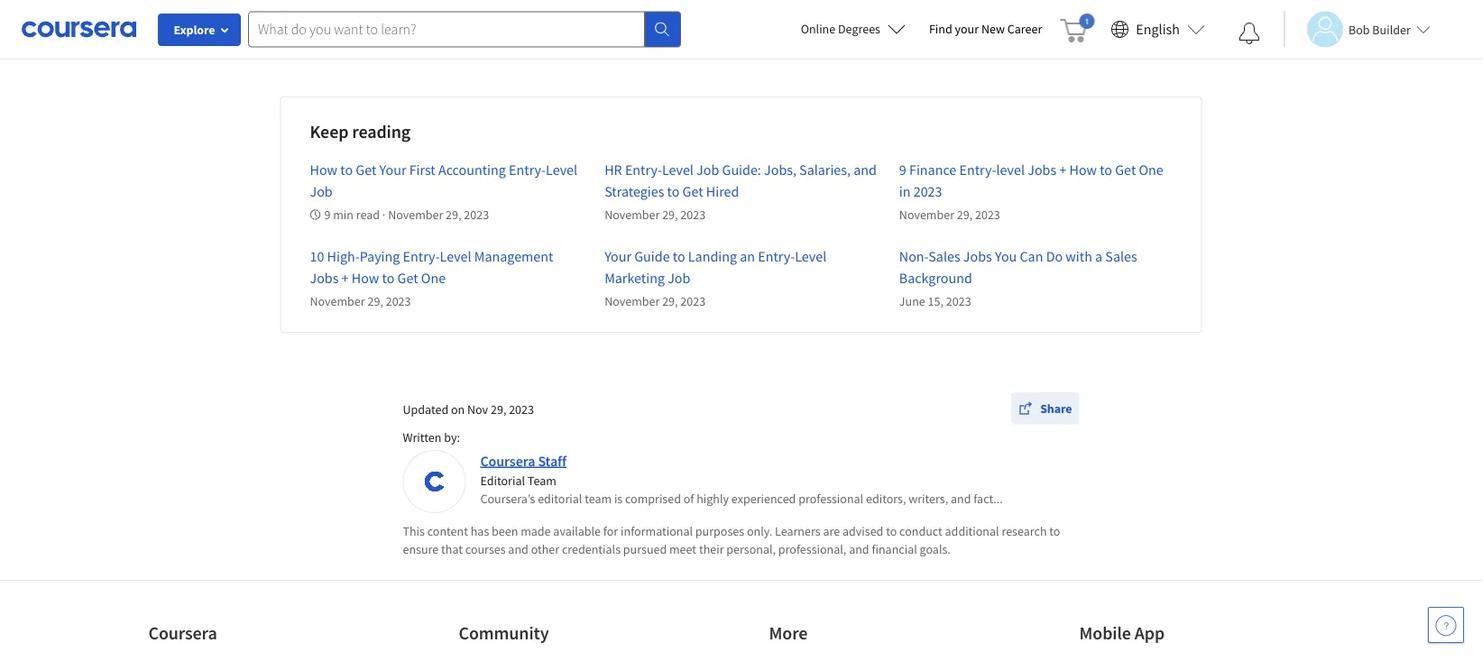 Task type: locate. For each thing, give the bounding box(es) containing it.
how down keep
[[310, 161, 338, 179]]

coursera staff editorial team coursera's editorial team is comprised of highly experienced professional editors, writers, and fact...
[[481, 452, 1003, 507]]

to up a
[[1100, 161, 1113, 179]]

0 vertical spatial jobs
[[1028, 161, 1057, 179]]

1 vertical spatial your
[[605, 247, 632, 265]]

level left hr
[[546, 161, 578, 179]]

2 horizontal spatial how
[[1070, 161, 1098, 179]]

your left first
[[380, 161, 407, 179]]

to right guide
[[673, 247, 686, 265]]

entry- right accounting
[[509, 161, 546, 179]]

read
[[356, 207, 380, 223]]

november for hr entry-level job guide: jobs, salaries, and strategies to get hired
[[605, 207, 660, 223]]

and
[[854, 161, 877, 179], [951, 491, 972, 507], [508, 542, 529, 558], [849, 542, 870, 558]]

your up marketing
[[605, 247, 632, 265]]

credentials
[[562, 542, 621, 558]]

november inside 10 high-paying entry-level management jobs + how to get one november 29, 2023
[[310, 293, 365, 310]]

1 horizontal spatial your
[[605, 247, 632, 265]]

1 horizontal spatial coursera
[[481, 452, 536, 470]]

level
[[546, 161, 578, 179], [662, 161, 694, 179], [440, 247, 472, 265], [795, 247, 827, 265]]

1 horizontal spatial 9
[[900, 161, 907, 179]]

10 high-paying entry-level management jobs + how to get one link
[[310, 247, 554, 287]]

1 horizontal spatial +
[[1060, 161, 1067, 179]]

and left fact...
[[951, 491, 972, 507]]

meet
[[670, 542, 697, 558]]

coursera staff image
[[406, 453, 463, 511]]

how to get your first accounting entry-level job
[[310, 161, 578, 200]]

2 horizontal spatial jobs
[[1028, 161, 1057, 179]]

29, inside your guide to landing an entry-level marketing job november 29, 2023
[[663, 293, 678, 310]]

are
[[824, 524, 840, 540]]

1 horizontal spatial sales
[[1106, 247, 1138, 265]]

level inside hr entry-level job guide: jobs, salaries, and strategies to get hired november 29, 2023
[[662, 161, 694, 179]]

2023 inside your guide to landing an entry-level marketing job november 29, 2023
[[681, 293, 706, 310]]

app
[[1135, 622, 1165, 645]]

level left management
[[440, 247, 472, 265]]

entry- inside hr entry-level job guide: jobs, salaries, and strategies to get hired november 29, 2023
[[625, 161, 662, 179]]

15,
[[928, 293, 944, 310]]

2023 down accounting
[[464, 207, 489, 223]]

updated
[[403, 401, 449, 417]]

explore button
[[158, 14, 241, 46]]

an
[[740, 247, 756, 265]]

non-
[[900, 247, 929, 265]]

1 vertical spatial +
[[342, 269, 349, 287]]

2 vertical spatial jobs
[[310, 269, 339, 287]]

2023
[[914, 182, 943, 200], [464, 207, 489, 223], [681, 207, 706, 223], [976, 207, 1001, 223], [386, 293, 411, 310], [681, 293, 706, 310], [947, 293, 972, 310], [509, 401, 534, 417]]

0 vertical spatial one
[[1140, 161, 1164, 179]]

coursera
[[481, 452, 536, 470], [148, 622, 217, 645]]

1 vertical spatial one
[[421, 269, 446, 287]]

coursera for coursera
[[148, 622, 217, 645]]

1 vertical spatial 9
[[324, 207, 331, 223]]

0 horizontal spatial one
[[421, 269, 446, 287]]

and down advised
[[849, 542, 870, 558]]

how
[[310, 161, 338, 179], [1070, 161, 1098, 179], [352, 269, 379, 287]]

get inside hr entry-level job guide: jobs, salaries, and strategies to get hired november 29, 2023
[[683, 182, 704, 200]]

to right strategies
[[668, 182, 680, 200]]

written
[[403, 430, 442, 446]]

1 horizontal spatial one
[[1140, 161, 1164, 179]]

29, inside hr entry-level job guide: jobs, salaries, and strategies to get hired november 29, 2023
[[663, 207, 678, 223]]

sales right a
[[1106, 247, 1138, 265]]

high-
[[327, 247, 360, 265]]

0 vertical spatial job
[[697, 161, 720, 179]]

november down in
[[900, 207, 955, 223]]

highly
[[697, 491, 729, 507]]

job inside "how to get your first accounting entry-level job"
[[310, 182, 333, 200]]

0 horizontal spatial sales
[[929, 247, 961, 265]]

job down keep
[[310, 182, 333, 200]]

and right "salaries,"
[[854, 161, 877, 179]]

1 horizontal spatial jobs
[[964, 247, 993, 265]]

9 left min
[[324, 207, 331, 223]]

jobs down 10
[[310, 269, 339, 287]]

2 vertical spatial job
[[668, 269, 691, 287]]

2023 down your guide to landing an entry-level marketing job link
[[681, 293, 706, 310]]

0 horizontal spatial job
[[310, 182, 333, 200]]

your
[[380, 161, 407, 179], [605, 247, 632, 265]]

find
[[930, 21, 953, 37]]

29, inside 9 finance entry-level jobs + how to get one in 2023 november 29, 2023
[[957, 207, 973, 223]]

0 horizontal spatial +
[[342, 269, 349, 287]]

additional
[[946, 524, 1000, 540]]

1 horizontal spatial how
[[352, 269, 379, 287]]

2023 right 15,
[[947, 293, 972, 310]]

job inside your guide to landing an entry-level marketing job november 29, 2023
[[668, 269, 691, 287]]

jobs right level
[[1028, 161, 1057, 179]]

entry- right finance
[[960, 161, 997, 179]]

your inside "how to get your first accounting entry-level job"
[[380, 161, 407, 179]]

editorial
[[481, 473, 525, 489]]

0 vertical spatial +
[[1060, 161, 1067, 179]]

team
[[585, 491, 612, 507]]

0 vertical spatial 9
[[900, 161, 907, 179]]

1 vertical spatial coursera
[[148, 622, 217, 645]]

one
[[1140, 161, 1164, 179], [421, 269, 446, 287]]

professional,
[[779, 542, 847, 558]]

their
[[699, 542, 724, 558]]

0 horizontal spatial jobs
[[310, 269, 339, 287]]

more
[[769, 622, 808, 645]]

non-sales jobs you can do with a sales background june 15, 2023
[[900, 247, 1138, 310]]

entry-
[[509, 161, 546, 179], [625, 161, 662, 179], [960, 161, 997, 179], [403, 247, 440, 265], [758, 247, 795, 265]]

9 for finance
[[900, 161, 907, 179]]

0 horizontal spatial your
[[380, 161, 407, 179]]

sales up the background
[[929, 247, 961, 265]]

you
[[996, 247, 1017, 265]]

to up financial
[[886, 524, 897, 540]]

10 high-paying entry-level management jobs + how to get one november 29, 2023
[[310, 247, 554, 310]]

+ inside 10 high-paying entry-level management jobs + how to get one november 29, 2023
[[342, 269, 349, 287]]

job down guide
[[668, 269, 691, 287]]

entry- up strategies
[[625, 161, 662, 179]]

november for 9 finance entry-level jobs + how to get one in 2023
[[900, 207, 955, 223]]

your
[[955, 21, 979, 37]]

and inside hr entry-level job guide: jobs, salaries, and strategies to get hired november 29, 2023
[[854, 161, 877, 179]]

by:
[[444, 430, 460, 446]]

level inside 10 high-paying entry-level management jobs + how to get one november 29, 2023
[[440, 247, 472, 265]]

2023 inside the non-sales jobs you can do with a sales background june 15, 2023
[[947, 293, 972, 310]]

0 vertical spatial coursera
[[481, 452, 536, 470]]

november down strategies
[[605, 207, 660, 223]]

0 horizontal spatial 9
[[324, 207, 331, 223]]

1 vertical spatial jobs
[[964, 247, 993, 265]]

your guide to landing an entry-level marketing job november 29, 2023
[[605, 247, 827, 310]]

how right level
[[1070, 161, 1098, 179]]

29,
[[446, 207, 462, 223], [663, 207, 678, 223], [957, 207, 973, 223], [368, 293, 383, 310], [663, 293, 678, 310], [491, 401, 507, 417]]

coursera's
[[481, 491, 536, 507]]

2023 down finance
[[914, 182, 943, 200]]

job up hired
[[697, 161, 720, 179]]

one inside 10 high-paying entry-level management jobs + how to get one november 29, 2023
[[421, 269, 446, 287]]

november
[[388, 207, 443, 223], [605, 207, 660, 223], [900, 207, 955, 223], [310, 293, 365, 310], [605, 293, 660, 310]]

·
[[383, 207, 386, 223]]

entry- right an
[[758, 247, 795, 265]]

help center image
[[1436, 615, 1458, 636]]

What do you want to learn? text field
[[248, 11, 645, 47]]

english
[[1137, 20, 1181, 38]]

job
[[697, 161, 720, 179], [310, 182, 333, 200], [668, 269, 691, 287]]

november down marketing
[[605, 293, 660, 310]]

2023 right the nov
[[509, 401, 534, 417]]

29, inside 10 high-paying entry-level management jobs + how to get one november 29, 2023
[[368, 293, 383, 310]]

been
[[492, 524, 518, 540]]

+ down high-
[[342, 269, 349, 287]]

9 finance entry-level jobs + how to get one in 2023 link
[[900, 161, 1164, 200]]

how down paying
[[352, 269, 379, 287]]

team
[[528, 473, 557, 489]]

to right the research
[[1050, 524, 1061, 540]]

share button
[[1012, 393, 1080, 425], [1012, 393, 1080, 425]]

2 horizontal spatial job
[[697, 161, 720, 179]]

coursera image
[[22, 15, 136, 44]]

advised
[[843, 524, 884, 540]]

to down paying
[[382, 269, 395, 287]]

to
[[340, 161, 353, 179], [1100, 161, 1113, 179], [668, 182, 680, 200], [673, 247, 686, 265], [382, 269, 395, 287], [886, 524, 897, 540], [1050, 524, 1061, 540]]

informational
[[621, 524, 693, 540]]

level up strategies
[[662, 161, 694, 179]]

+
[[1060, 161, 1067, 179], [342, 269, 349, 287]]

keep
[[310, 120, 349, 143]]

november inside your guide to landing an entry-level marketing job november 29, 2023
[[605, 293, 660, 310]]

november down high-
[[310, 293, 365, 310]]

online degrees button
[[787, 9, 921, 49]]

9 up in
[[900, 161, 907, 179]]

comprised
[[625, 491, 681, 507]]

salaries,
[[800, 161, 851, 179]]

show notifications image
[[1239, 23, 1261, 44]]

bob builder button
[[1284, 11, 1431, 47]]

0 horizontal spatial how
[[310, 161, 338, 179]]

november right ·
[[388, 207, 443, 223]]

None search field
[[248, 11, 681, 47]]

career
[[1008, 21, 1043, 37]]

entry- right paying
[[403, 247, 440, 265]]

shopping cart: 1 item image
[[1061, 14, 1095, 42]]

november inside hr entry-level job guide: jobs, salaries, and strategies to get hired november 29, 2023
[[605, 207, 660, 223]]

coursera inside coursera staff editorial team coursera's editorial team is comprised of highly experienced professional editors, writers, and fact...
[[481, 452, 536, 470]]

experienced
[[732, 491, 796, 507]]

updated on nov 29, 2023
[[403, 401, 534, 417]]

to inside your guide to landing an entry-level marketing job november 29, 2023
[[673, 247, 686, 265]]

english button
[[1104, 0, 1213, 59]]

november for 10 high-paying entry-level management jobs + how to get one
[[310, 293, 365, 310]]

writers,
[[909, 491, 949, 507]]

share
[[1041, 401, 1073, 417]]

9 inside 9 finance entry-level jobs + how to get one in 2023 november 29, 2023
[[900, 161, 907, 179]]

mobile
[[1080, 622, 1132, 645]]

learners
[[775, 524, 821, 540]]

to inside "how to get your first accounting entry-level job"
[[340, 161, 353, 179]]

0 horizontal spatial coursera
[[148, 622, 217, 645]]

+ right level
[[1060, 161, 1067, 179]]

1 horizontal spatial job
[[668, 269, 691, 287]]

jobs left you
[[964, 247, 993, 265]]

2023 up landing
[[681, 207, 706, 223]]

level right an
[[795, 247, 827, 265]]

hr entry-level job guide: jobs, salaries, and strategies to get hired link
[[605, 161, 877, 200]]

to inside 9 finance entry-level jobs + how to get one in 2023 november 29, 2023
[[1100, 161, 1113, 179]]

november inside 9 finance entry-level jobs + how to get one in 2023 november 29, 2023
[[900, 207, 955, 223]]

made
[[521, 524, 551, 540]]

community
[[459, 622, 549, 645]]

entry- inside "how to get your first accounting entry-level job"
[[509, 161, 546, 179]]

to down keep reading
[[340, 161, 353, 179]]

2023 down 10 high-paying entry-level management jobs + how to get one link
[[386, 293, 411, 310]]

1 vertical spatial job
[[310, 182, 333, 200]]

how inside 9 finance entry-level jobs + how to get one in 2023 november 29, 2023
[[1070, 161, 1098, 179]]

0 vertical spatial your
[[380, 161, 407, 179]]



Task type: describe. For each thing, give the bounding box(es) containing it.
2023 up you
[[976, 207, 1001, 223]]

personal,
[[727, 542, 776, 558]]

9 for min
[[324, 207, 331, 223]]

other
[[531, 542, 560, 558]]

nov
[[468, 401, 488, 417]]

find your new career
[[930, 21, 1043, 37]]

that
[[441, 542, 463, 558]]

finance
[[910, 161, 957, 179]]

one inside 9 finance entry-level jobs + how to get one in 2023 november 29, 2023
[[1140, 161, 1164, 179]]

mobile app
[[1080, 622, 1165, 645]]

9 min read · november 29, 2023
[[324, 207, 489, 223]]

editors,
[[866, 491, 907, 507]]

new
[[982, 21, 1006, 37]]

2023 inside hr entry-level job guide: jobs, salaries, and strategies to get hired november 29, 2023
[[681, 207, 706, 223]]

do
[[1047, 247, 1063, 265]]

job inside hr entry-level job guide: jobs, salaries, and strategies to get hired november 29, 2023
[[697, 161, 720, 179]]

to inside hr entry-level job guide: jobs, salaries, and strategies to get hired november 29, 2023
[[668, 182, 680, 200]]

financial
[[872, 542, 918, 558]]

online
[[801, 21, 836, 37]]

level
[[997, 161, 1025, 179]]

to inside 10 high-paying entry-level management jobs + how to get one november 29, 2023
[[382, 269, 395, 287]]

is
[[615, 491, 623, 507]]

hr
[[605, 161, 623, 179]]

job for how to get your first accounting entry-level job
[[310, 182, 333, 200]]

purposes
[[696, 524, 745, 540]]

jobs inside 10 high-paying entry-level management jobs + how to get one november 29, 2023
[[310, 269, 339, 287]]

builder
[[1373, 21, 1411, 37]]

jobs,
[[765, 161, 797, 179]]

management
[[475, 247, 554, 265]]

written by:
[[403, 430, 460, 446]]

how to get your first accounting entry-level job link
[[310, 161, 578, 200]]

level inside your guide to landing an entry-level marketing job november 29, 2023
[[795, 247, 827, 265]]

explore
[[174, 22, 215, 38]]

research
[[1002, 524, 1047, 540]]

conduct
[[900, 524, 943, 540]]

for
[[604, 524, 618, 540]]

can
[[1020, 247, 1044, 265]]

bob
[[1349, 21, 1371, 37]]

accounting
[[439, 161, 506, 179]]

hired
[[707, 182, 740, 200]]

+ inside 9 finance entry-level jobs + how to get one in 2023 november 29, 2023
[[1060, 161, 1067, 179]]

get inside 10 high-paying entry-level management jobs + how to get one november 29, 2023
[[398, 269, 418, 287]]

available
[[554, 524, 601, 540]]

professional
[[799, 491, 864, 507]]

paying
[[360, 247, 400, 265]]

entry- inside 10 high-paying entry-level management jobs + how to get one november 29, 2023
[[403, 247, 440, 265]]

how inside 10 high-paying entry-level management jobs + how to get one november 29, 2023
[[352, 269, 379, 287]]

reading
[[352, 120, 411, 143]]

degrees
[[839, 21, 881, 37]]

marketing
[[605, 269, 665, 287]]

courses
[[466, 542, 506, 558]]

job for your guide to landing an entry-level marketing job november 29, 2023
[[668, 269, 691, 287]]

jobs inside 9 finance entry-level jobs + how to get one in 2023 november 29, 2023
[[1028, 161, 1057, 179]]

entry- inside your guide to landing an entry-level marketing job november 29, 2023
[[758, 247, 795, 265]]

content
[[428, 524, 468, 540]]

and down been
[[508, 542, 529, 558]]

level inside "how to get your first accounting entry-level job"
[[546, 161, 578, 179]]

of
[[684, 491, 694, 507]]

min
[[333, 207, 354, 223]]

bob builder
[[1349, 21, 1411, 37]]

fact...
[[974, 491, 1003, 507]]

get inside "how to get your first accounting entry-level job"
[[356, 161, 377, 179]]

pursued
[[624, 542, 667, 558]]

keep reading
[[310, 120, 411, 143]]

your guide to landing an entry-level marketing job link
[[605, 247, 827, 287]]

goals.
[[920, 542, 951, 558]]

june
[[900, 293, 926, 310]]

9 finance entry-level jobs + how to get one in 2023 november 29, 2023
[[900, 161, 1164, 223]]

editorial
[[538, 491, 582, 507]]

entry- inside 9 finance entry-level jobs + how to get one in 2023 november 29, 2023
[[960, 161, 997, 179]]

guide
[[635, 247, 670, 265]]

hr entry-level job guide: jobs, salaries, and strategies to get hired november 29, 2023
[[605, 161, 877, 223]]

on
[[451, 401, 465, 417]]

and inside coursera staff editorial team coursera's editorial team is comprised of highly experienced professional editors, writers, and fact...
[[951, 491, 972, 507]]

coursera for coursera staff editorial team coursera's editorial team is comprised of highly experienced professional editors, writers, and fact...
[[481, 452, 536, 470]]

jobs inside the non-sales jobs you can do with a sales background june 15, 2023
[[964, 247, 993, 265]]

10
[[310, 247, 324, 265]]

ensure
[[403, 542, 439, 558]]

this
[[403, 524, 425, 540]]

first
[[409, 161, 436, 179]]

in
[[900, 182, 911, 200]]

1 sales from the left
[[929, 247, 961, 265]]

only.
[[747, 524, 773, 540]]

find your new career link
[[921, 18, 1052, 41]]

2 sales from the left
[[1106, 247, 1138, 265]]

2023 inside 10 high-paying entry-level management jobs + how to get one november 29, 2023
[[386, 293, 411, 310]]

your inside your guide to landing an entry-level marketing job november 29, 2023
[[605, 247, 632, 265]]

non-sales jobs you can do with a sales background link
[[900, 247, 1138, 287]]

online degrees
[[801, 21, 881, 37]]

staff
[[538, 452, 567, 470]]

a
[[1096, 247, 1103, 265]]

get inside 9 finance entry-level jobs + how to get one in 2023 november 29, 2023
[[1116, 161, 1137, 179]]

with
[[1066, 247, 1093, 265]]

strategies
[[605, 182, 665, 200]]

this content has been made available for informational purposes only. learners are advised to conduct additional research to ensure that courses and other credentials pursued meet their personal, professional, and financial goals.
[[403, 524, 1061, 558]]

guide:
[[723, 161, 762, 179]]

how inside "how to get your first accounting entry-level job"
[[310, 161, 338, 179]]

has
[[471, 524, 489, 540]]



Task type: vqa. For each thing, say whether or not it's contained in the screenshot.
[ 3 ]
no



